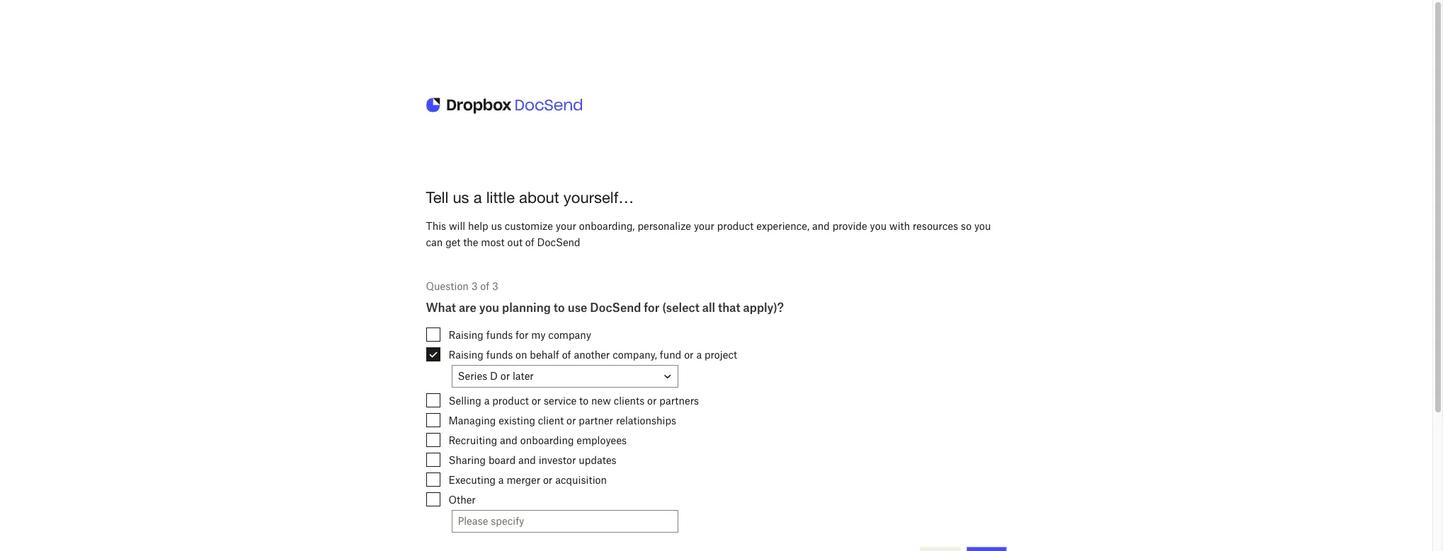Task type: vqa. For each thing, say whether or not it's contained in the screenshot.
DEFAULT within popup button
no



Task type: locate. For each thing, give the bounding box(es) containing it.
0 vertical spatial product
[[717, 220, 754, 232]]

0 horizontal spatial us
[[453, 188, 469, 207]]

recruiting and onboarding employees
[[449, 435, 627, 447]]

funds
[[486, 329, 513, 341], [486, 349, 513, 361]]

for left my
[[516, 329, 528, 341]]

for
[[644, 301, 659, 315], [516, 329, 528, 341]]

a right selling
[[484, 395, 490, 407]]

1 horizontal spatial your
[[694, 220, 714, 232]]

or right d
[[500, 371, 510, 383]]

us up most
[[491, 220, 502, 232]]

(select
[[662, 301, 699, 315]]

company
[[548, 329, 591, 341]]

out
[[507, 236, 523, 248]]

2 funds from the top
[[486, 349, 513, 361]]

docsend right use
[[590, 301, 641, 315]]

other
[[449, 494, 476, 506]]

can
[[426, 236, 443, 248]]

to left use
[[554, 301, 565, 315]]

new
[[591, 395, 611, 407]]

1 vertical spatial funds
[[486, 349, 513, 361]]

1 horizontal spatial us
[[491, 220, 502, 232]]

what are you planning to use docsend for (select all that apply)?
[[426, 301, 784, 315]]

1 vertical spatial us
[[491, 220, 502, 232]]

raising funds on behalf of another company, fund or a project
[[449, 349, 737, 361]]

3 down most
[[492, 281, 498, 293]]

partners
[[659, 395, 699, 407]]

your right personalize
[[694, 220, 714, 232]]

2 horizontal spatial of
[[562, 349, 571, 361]]

of
[[525, 236, 534, 248], [480, 281, 489, 293], [562, 349, 571, 361]]

1 horizontal spatial docsend
[[590, 301, 641, 315]]

1 vertical spatial docsend
[[590, 301, 641, 315]]

product up existing
[[492, 395, 529, 407]]

you right are
[[479, 301, 499, 315]]

personalize
[[638, 220, 691, 232]]

0 vertical spatial raising
[[449, 329, 484, 341]]

another
[[574, 349, 610, 361]]

funds for 3
[[486, 329, 513, 341]]

investor
[[539, 455, 576, 467]]

later
[[513, 371, 534, 383]]

of down company
[[562, 349, 571, 361]]

product
[[717, 220, 754, 232], [492, 395, 529, 407]]

0 horizontal spatial to
[[554, 301, 565, 315]]

Other text field
[[452, 512, 677, 533]]

us
[[453, 188, 469, 207], [491, 220, 502, 232]]

tell us a little about yourself…
[[426, 188, 634, 207]]

of right question
[[480, 281, 489, 293]]

a left the little
[[473, 188, 482, 207]]

1 horizontal spatial for
[[644, 301, 659, 315]]

0 horizontal spatial you
[[479, 301, 499, 315]]

selling
[[449, 395, 481, 407]]

0 vertical spatial and
[[812, 220, 830, 232]]

1 horizontal spatial to
[[579, 395, 589, 407]]

2 vertical spatial of
[[562, 349, 571, 361]]

to left new
[[579, 395, 589, 407]]

onboarding
[[520, 435, 574, 447]]

raising funds for my company
[[449, 329, 591, 341]]

client
[[538, 415, 564, 427]]

2 vertical spatial and
[[518, 455, 536, 467]]

1 raising from the top
[[449, 329, 484, 341]]

partner
[[579, 415, 613, 427]]

little
[[486, 188, 515, 207]]

2 3 from the left
[[492, 281, 498, 293]]

and up executing a merger or acquisition
[[518, 455, 536, 467]]

help
[[468, 220, 488, 232]]

of right the out
[[525, 236, 534, 248]]

1 vertical spatial of
[[480, 281, 489, 293]]

you right so
[[974, 220, 991, 232]]

this
[[426, 220, 446, 232]]

funds down planning
[[486, 329, 513, 341]]

service
[[544, 395, 577, 407]]

2 raising from the top
[[449, 349, 484, 361]]

0 vertical spatial docsend
[[537, 236, 580, 248]]

merger
[[507, 474, 540, 486]]

for left (select
[[644, 301, 659, 315]]

managing existing client or partner relationships
[[449, 415, 676, 427]]

onboarding,
[[579, 220, 635, 232]]

or up relationships
[[647, 395, 657, 407]]

a
[[473, 188, 482, 207], [696, 349, 702, 361], [484, 395, 490, 407], [498, 474, 504, 486]]

1 vertical spatial product
[[492, 395, 529, 407]]

your
[[556, 220, 576, 232], [694, 220, 714, 232]]

0 horizontal spatial your
[[556, 220, 576, 232]]

this will help us customize your onboarding, personalize your product experience, and provide you with resources so you can get the most out of docsend
[[426, 220, 991, 248]]

1 vertical spatial and
[[500, 435, 518, 447]]

1 funds from the top
[[486, 329, 513, 341]]

1 vertical spatial for
[[516, 329, 528, 341]]

raising for 3
[[449, 329, 484, 341]]

updates
[[579, 455, 616, 467]]

board
[[488, 455, 516, 467]]

funds for planning
[[486, 349, 513, 361]]

and
[[812, 220, 830, 232], [500, 435, 518, 447], [518, 455, 536, 467]]

0 horizontal spatial 3
[[471, 281, 478, 293]]

1 horizontal spatial 3
[[492, 281, 498, 293]]

executing a merger or acquisition
[[449, 474, 607, 486]]

docsend down customize
[[537, 236, 580, 248]]

0 vertical spatial funds
[[486, 329, 513, 341]]

to
[[554, 301, 565, 315], [579, 395, 589, 407]]

0 horizontal spatial of
[[480, 281, 489, 293]]

product left 'experience,'
[[717, 220, 754, 232]]

and left the provide
[[812, 220, 830, 232]]

of inside what are you planning to use docsend for (select all that apply)? group
[[562, 349, 571, 361]]

your right customize
[[556, 220, 576, 232]]

docsend
[[537, 236, 580, 248], [590, 301, 641, 315]]

1 horizontal spatial of
[[525, 236, 534, 248]]

1 horizontal spatial product
[[717, 220, 754, 232]]

selling a product or service to new clients or partners
[[449, 395, 699, 407]]

raising up series
[[449, 349, 484, 361]]

0 horizontal spatial product
[[492, 395, 529, 407]]

you
[[870, 220, 887, 232], [974, 220, 991, 232], [479, 301, 499, 315]]

raising
[[449, 329, 484, 341], [449, 349, 484, 361]]

2 horizontal spatial and
[[812, 220, 830, 232]]

funds left 'on'
[[486, 349, 513, 361]]

raising down are
[[449, 329, 484, 341]]

and up board
[[500, 435, 518, 447]]

with
[[889, 220, 910, 232]]

behalf
[[530, 349, 559, 361]]

0 vertical spatial of
[[525, 236, 534, 248]]

or
[[684, 349, 694, 361], [500, 371, 510, 383], [532, 395, 541, 407], [647, 395, 657, 407], [566, 415, 576, 427], [543, 474, 553, 486]]

customize
[[505, 220, 553, 232]]

managing
[[449, 415, 496, 427]]

0 horizontal spatial docsend
[[537, 236, 580, 248]]

all
[[702, 301, 715, 315]]

3
[[471, 281, 478, 293], [492, 281, 498, 293]]

that
[[718, 301, 740, 315]]

3 up are
[[471, 281, 478, 293]]

us right the tell
[[453, 188, 469, 207]]

fund
[[660, 349, 681, 361]]

apply)?
[[743, 301, 784, 315]]

1 vertical spatial raising
[[449, 349, 484, 361]]

you left with
[[870, 220, 887, 232]]

sharing board and investor updates
[[449, 455, 616, 467]]



Task type: describe. For each thing, give the bounding box(es) containing it.
are
[[459, 301, 476, 315]]

project
[[704, 349, 737, 361]]

the
[[463, 236, 478, 248]]

a left project
[[696, 349, 702, 361]]

executing
[[449, 474, 496, 486]]

go to docsend homepage image
[[426, 93, 582, 118]]

relationships
[[616, 415, 676, 427]]

0 horizontal spatial and
[[500, 435, 518, 447]]

sharing
[[449, 455, 486, 467]]

question 3 of 3
[[426, 281, 498, 293]]

1 horizontal spatial you
[[870, 220, 887, 232]]

tell
[[426, 188, 448, 207]]

1 3 from the left
[[471, 281, 478, 293]]

experience,
[[756, 220, 809, 232]]

what are you planning to use docsend for (select all that apply)? group
[[426, 301, 1006, 533]]

yourself…
[[564, 188, 634, 207]]

raising for are
[[449, 349, 484, 361]]

existing
[[499, 415, 535, 427]]

us inside the this will help us customize your onboarding, personalize your product experience, and provide you with resources so you can get the most out of docsend
[[491, 220, 502, 232]]

about
[[519, 188, 559, 207]]

or down "investor"
[[543, 474, 553, 486]]

0 vertical spatial to
[[554, 301, 565, 315]]

0 vertical spatial us
[[453, 188, 469, 207]]

1 horizontal spatial and
[[518, 455, 536, 467]]

planning
[[502, 301, 551, 315]]

acquisition
[[555, 474, 607, 486]]

so
[[961, 220, 972, 232]]

company,
[[613, 349, 657, 361]]

clients
[[614, 395, 645, 407]]

or right fund
[[684, 349, 694, 361]]

or inside button
[[500, 371, 510, 383]]

question
[[426, 281, 469, 293]]

a down board
[[498, 474, 504, 486]]

docsend inside group
[[590, 301, 641, 315]]

and inside the this will help us customize your onboarding, personalize your product experience, and provide you with resources so you can get the most out of docsend
[[812, 220, 830, 232]]

my
[[531, 329, 546, 341]]

d
[[490, 371, 498, 383]]

use
[[568, 301, 587, 315]]

docsend inside the this will help us customize your onboarding, personalize your product experience, and provide you with resources so you can get the most out of docsend
[[537, 236, 580, 248]]

product inside what are you planning to use docsend for (select all that apply)? group
[[492, 395, 529, 407]]

resources
[[913, 220, 958, 232]]

2 your from the left
[[694, 220, 714, 232]]

you inside group
[[479, 301, 499, 315]]

employees
[[577, 435, 627, 447]]

series
[[458, 371, 487, 383]]

of inside the this will help us customize your onboarding, personalize your product experience, and provide you with resources so you can get the most out of docsend
[[525, 236, 534, 248]]

provide
[[832, 220, 867, 232]]

2 horizontal spatial you
[[974, 220, 991, 232]]

or down selling a product or service to new clients or partners
[[566, 415, 576, 427]]

most
[[481, 236, 505, 248]]

on
[[516, 349, 527, 361]]

will
[[449, 220, 465, 232]]

product inside the this will help us customize your onboarding, personalize your product experience, and provide you with resources so you can get the most out of docsend
[[717, 220, 754, 232]]

recruiting
[[449, 435, 497, 447]]

1 your from the left
[[556, 220, 576, 232]]

Funding Stage button
[[451, 366, 678, 388]]

or left the service in the left of the page
[[532, 395, 541, 407]]

1 vertical spatial to
[[579, 395, 589, 407]]

get
[[445, 236, 461, 248]]

series d or later
[[458, 371, 534, 383]]

0 vertical spatial for
[[644, 301, 659, 315]]

0 horizontal spatial for
[[516, 329, 528, 341]]

what
[[426, 301, 456, 315]]



